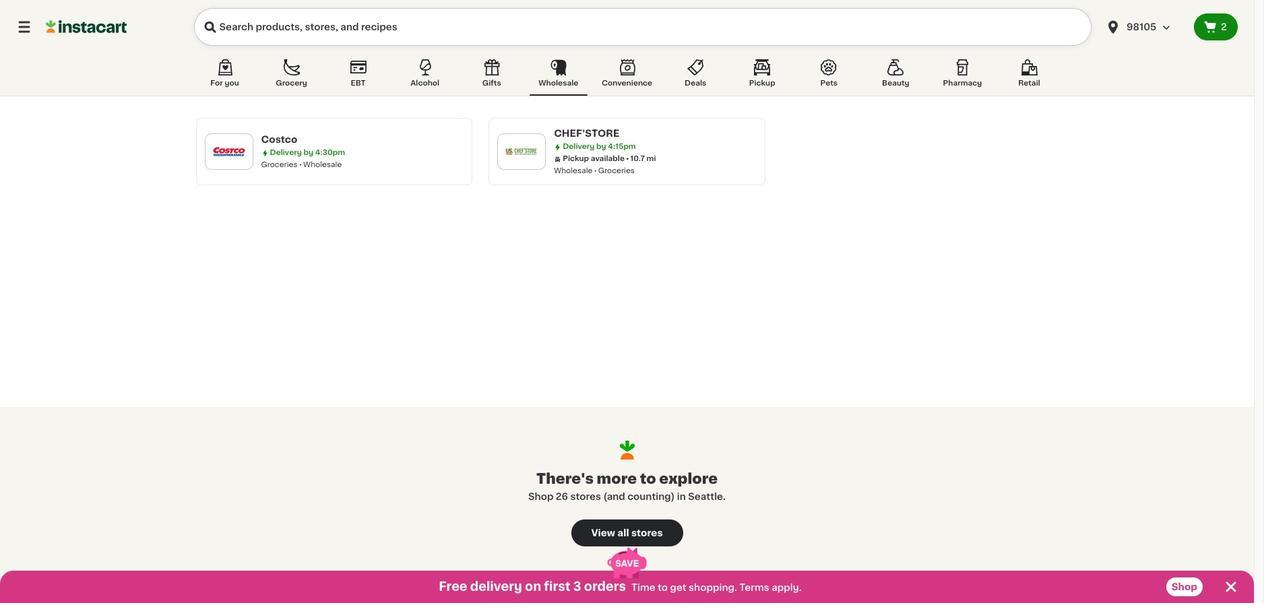 Task type: describe. For each thing, give the bounding box(es) containing it.
10.7 mi
[[630, 155, 656, 162]]

in
[[677, 492, 686, 501]]

orders
[[584, 581, 626, 593]]

deals button
[[667, 57, 725, 96]]

view
[[591, 528, 615, 538]]

3
[[573, 581, 581, 593]]

2 button
[[1194, 13, 1238, 40]]

98105 button
[[1105, 8, 1186, 46]]

pickup button
[[733, 57, 791, 96]]

pickup for pickup available
[[563, 155, 589, 162]]

10.7
[[630, 155, 645, 162]]

free delivery on first 3 orders time to get shopping. terms apply.
[[439, 581, 802, 593]]

delivery for chef'store
[[563, 143, 595, 150]]

pickup available
[[563, 155, 625, 162]]

retail button
[[1000, 57, 1058, 96]]

2
[[1221, 22, 1227, 32]]

98105
[[1127, 22, 1157, 32]]

pharmacy button
[[934, 57, 992, 96]]

view all stores
[[591, 528, 663, 538]]

4:30pm
[[315, 149, 345, 156]]

wholesale for wholesale groceries
[[554, 167, 593, 175]]

chef'store logo image
[[504, 134, 539, 169]]

there's
[[536, 472, 594, 486]]

time
[[631, 583, 655, 592]]

delivery for costco
[[270, 149, 302, 156]]

costco logo image
[[211, 134, 246, 169]]

shop inside button
[[1172, 582, 1197, 592]]

first
[[544, 581, 570, 593]]

alcohol button
[[396, 57, 454, 96]]

(and
[[603, 492, 625, 501]]

pets button
[[800, 57, 858, 96]]

ebt
[[351, 80, 366, 87]]

alcohol
[[411, 80, 439, 87]]

terms
[[739, 583, 769, 592]]

shop inside there's more to explore shop 26 stores (and counting) in seattle.
[[528, 492, 554, 501]]

gifts button
[[463, 57, 521, 96]]

costco
[[261, 135, 297, 144]]

deals
[[685, 80, 706, 87]]

98105 button
[[1097, 8, 1194, 46]]

gifts
[[482, 80, 501, 87]]

for you
[[210, 80, 239, 87]]

groceries wholesale
[[261, 161, 342, 168]]



Task type: locate. For each thing, give the bounding box(es) containing it.
1 horizontal spatial to
[[658, 583, 668, 592]]

delivery
[[470, 581, 522, 593]]

by
[[596, 143, 606, 150], [304, 149, 313, 156]]

to up counting)
[[640, 472, 656, 486]]

shop
[[528, 492, 554, 501], [1172, 582, 1197, 592]]

by up "available"
[[596, 143, 606, 150]]

ebt button
[[329, 57, 387, 96]]

beauty button
[[867, 57, 925, 96]]

stores inside there's more to explore shop 26 stores (and counting) in seattle.
[[570, 492, 601, 501]]

save image
[[607, 548, 647, 579]]

stores inside view all stores button
[[631, 528, 663, 538]]

by for costco
[[304, 149, 313, 156]]

grocery
[[276, 80, 307, 87]]

delivery down costco
[[270, 149, 302, 156]]

stores
[[570, 492, 601, 501], [631, 528, 663, 538]]

groceries down costco
[[261, 161, 298, 168]]

there's more to explore shop 26 stores (and counting) in seattle.
[[528, 472, 726, 501]]

pickup
[[749, 80, 775, 87], [563, 155, 589, 162]]

free
[[439, 581, 467, 593]]

convenience
[[602, 80, 652, 87]]

convenience button
[[596, 57, 658, 96]]

1 vertical spatial pickup
[[563, 155, 589, 162]]

0 vertical spatial shop
[[528, 492, 554, 501]]

available
[[591, 155, 625, 162]]

0 horizontal spatial pickup
[[563, 155, 589, 162]]

wholesale down 4:30pm
[[303, 161, 342, 168]]

delivery
[[563, 143, 595, 150], [270, 149, 302, 156]]

shopping.
[[689, 583, 737, 592]]

by for chef'store
[[596, 143, 606, 150]]

mi
[[647, 155, 656, 162]]

you
[[225, 80, 239, 87]]

retail
[[1018, 80, 1040, 87]]

groceries down "available"
[[598, 167, 635, 175]]

wholesale inside 'wholesale' button
[[539, 80, 578, 87]]

0 vertical spatial to
[[640, 472, 656, 486]]

shop left close icon
[[1172, 582, 1197, 592]]

wholesale
[[539, 80, 578, 87], [303, 161, 342, 168], [554, 167, 593, 175]]

by up groceries wholesale
[[304, 149, 313, 156]]

wholesale for wholesale
[[539, 80, 578, 87]]

to inside there's more to explore shop 26 stores (and counting) in seattle.
[[640, 472, 656, 486]]

get
[[670, 583, 686, 592]]

0 horizontal spatial to
[[640, 472, 656, 486]]

shop categories tab list
[[196, 57, 1058, 96]]

1 horizontal spatial by
[[596, 143, 606, 150]]

to inside the free delivery on first 3 orders time to get shopping. terms apply.
[[658, 583, 668, 592]]

delivery by 4:30pm
[[270, 149, 345, 156]]

0 vertical spatial stores
[[570, 492, 601, 501]]

1 horizontal spatial pickup
[[749, 80, 775, 87]]

counting)
[[627, 492, 675, 501]]

pets
[[820, 80, 838, 87]]

more
[[597, 472, 637, 486]]

1 horizontal spatial delivery
[[563, 143, 595, 150]]

0 horizontal spatial by
[[304, 149, 313, 156]]

instacart image
[[46, 19, 127, 35]]

1 horizontal spatial stores
[[631, 528, 663, 538]]

Search field
[[194, 8, 1092, 46]]

0 vertical spatial pickup
[[749, 80, 775, 87]]

apply.
[[772, 583, 802, 592]]

groceries
[[261, 161, 298, 168], [598, 167, 635, 175]]

shop left 26 at the bottom left
[[528, 492, 554, 501]]

1 vertical spatial to
[[658, 583, 668, 592]]

0 horizontal spatial shop
[[528, 492, 554, 501]]

seattle.
[[688, 492, 726, 501]]

1 vertical spatial stores
[[631, 528, 663, 538]]

delivery down chef'store
[[563, 143, 595, 150]]

for
[[210, 80, 223, 87]]

4:15pm
[[608, 143, 636, 150]]

wholesale button
[[530, 57, 587, 96]]

pickup up 'wholesale groceries'
[[563, 155, 589, 162]]

to left get
[[658, 583, 668, 592]]

pickup inside button
[[749, 80, 775, 87]]

0 horizontal spatial groceries
[[261, 161, 298, 168]]

0 horizontal spatial stores
[[570, 492, 601, 501]]

beauty
[[882, 80, 910, 87]]

pharmacy
[[943, 80, 982, 87]]

stores right all
[[631, 528, 663, 538]]

wholesale down pickup available
[[554, 167, 593, 175]]

delivery by 4:15pm
[[563, 143, 636, 150]]

pickup for pickup
[[749, 80, 775, 87]]

1 horizontal spatial groceries
[[598, 167, 635, 175]]

shop button
[[1166, 578, 1203, 596]]

chef'store
[[554, 129, 619, 138]]

explore
[[659, 472, 718, 486]]

0 horizontal spatial delivery
[[270, 149, 302, 156]]

close image
[[1223, 579, 1239, 595]]

1 vertical spatial shop
[[1172, 582, 1197, 592]]

wholesale up chef'store
[[539, 80, 578, 87]]

view all stores link
[[571, 520, 683, 547]]

wholesale groceries
[[554, 167, 635, 175]]

on
[[525, 581, 541, 593]]

to
[[640, 472, 656, 486], [658, 583, 668, 592]]

grocery button
[[263, 57, 320, 96]]

None search field
[[194, 8, 1092, 46]]

stores right 26 at the bottom left
[[570, 492, 601, 501]]

pickup left pets
[[749, 80, 775, 87]]

1 horizontal spatial shop
[[1172, 582, 1197, 592]]

26
[[556, 492, 568, 501]]

all
[[618, 528, 629, 538]]

for you button
[[196, 57, 254, 96]]

view all stores button
[[571, 520, 683, 547]]



Task type: vqa. For each thing, say whether or not it's contained in the screenshot.
the More button
no



